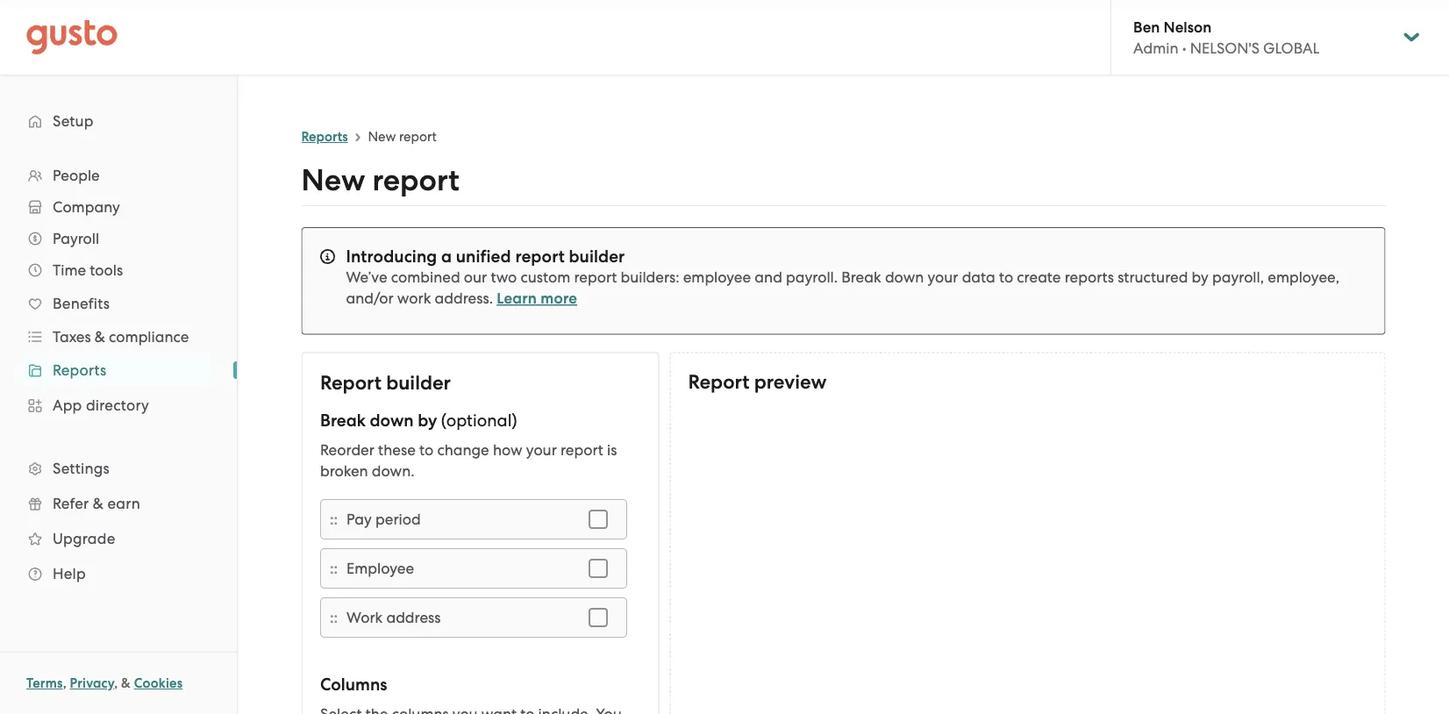 Task type: vqa. For each thing, say whether or not it's contained in the screenshot.
Apple
no



Task type: describe. For each thing, give the bounding box(es) containing it.
gusto navigation element
[[0, 75, 237, 619]]

broken
[[320, 462, 368, 479]]

builder inside alert
[[569, 246, 625, 266]]

we've
[[346, 268, 387, 286]]

1 vertical spatial by
[[417, 410, 437, 430]]

nelson's
[[1190, 39, 1260, 57]]

0 vertical spatial new report
[[368, 129, 437, 144]]

1 , from the left
[[63, 676, 67, 691]]

columns
[[320, 674, 387, 694]]

taxes
[[53, 328, 91, 346]]

cookies
[[134, 676, 183, 691]]

work address
[[346, 608, 440, 626]]

a
[[441, 246, 452, 266]]

reports
[[1065, 268, 1114, 286]]

terms
[[26, 676, 63, 691]]

and/or
[[346, 290, 394, 307]]

benefits link
[[18, 288, 219, 319]]

upgrade link
[[18, 523, 219, 554]]

is
[[607, 441, 617, 458]]

introducing a unified report builder alert
[[301, 227, 1386, 335]]

compliance
[[109, 328, 189, 346]]

ben nelson admin • nelson's global
[[1133, 18, 1320, 57]]

tools
[[90, 261, 123, 279]]

break inside "we've combined our two custom report builders: employee and payroll. break down your data to create reports structured by payroll, employee, and/or work address."
[[842, 268, 881, 286]]

refer & earn
[[53, 495, 140, 512]]

employee,
[[1268, 268, 1340, 286]]

pay period
[[346, 510, 420, 528]]

refer & earn link
[[18, 488, 219, 519]]

:: for employee
[[329, 559, 337, 577]]

taxes & compliance
[[53, 328, 189, 346]]

1 vertical spatial new report
[[301, 163, 459, 198]]

directory
[[86, 397, 149, 414]]

address.
[[435, 290, 493, 307]]

reorder
[[320, 441, 374, 458]]

by inside "we've combined our two custom report builders: employee and payroll. break down your data to create reports structured by payroll, employee, and/or work address."
[[1192, 268, 1209, 286]]

builders:
[[621, 268, 679, 286]]

custom
[[521, 268, 570, 286]]

period
[[375, 510, 420, 528]]

taxes & compliance button
[[18, 321, 219, 353]]

0 vertical spatial new
[[368, 129, 396, 144]]

report inside "we've combined our two custom report builders: employee and payroll. break down your data to create reports structured by payroll, employee, and/or work address."
[[574, 268, 617, 286]]

down inside "we've combined our two custom report builders: employee and payroll. break down your data to create reports structured by payroll, employee, and/or work address."
[[885, 268, 924, 286]]

(optional)
[[441, 410, 517, 430]]

settings
[[53, 460, 110, 477]]

upgrade
[[53, 530, 115, 547]]

app directory link
[[18, 390, 219, 421]]

to inside "we've combined our two custom report builders: employee and payroll. break down your data to create reports structured by payroll, employee, and/or work address."
[[999, 268, 1013, 286]]

1 horizontal spatial reports link
[[301, 129, 348, 145]]

these
[[378, 441, 415, 458]]

:: for work address
[[329, 608, 337, 626]]

0 horizontal spatial down
[[369, 410, 413, 430]]

and
[[755, 268, 782, 286]]

0 vertical spatial reports
[[301, 129, 348, 145]]

payroll button
[[18, 223, 219, 254]]

learn more
[[497, 290, 577, 307]]

your inside "we've combined our two custom report builders: employee and payroll. break down your data to create reports structured by payroll, employee, and/or work address."
[[928, 268, 958, 286]]

address
[[386, 608, 440, 626]]

combined
[[391, 268, 460, 286]]

report inside the reorder these to change how your report is broken down.
[[560, 441, 603, 458]]

down.
[[371, 462, 414, 479]]

2 vertical spatial &
[[121, 676, 131, 691]]

setup link
[[18, 105, 219, 137]]

cookies button
[[134, 673, 183, 694]]

time tools button
[[18, 254, 219, 286]]

1 vertical spatial builder
[[386, 371, 451, 394]]

report for report preview
[[688, 371, 750, 394]]

preview
[[754, 371, 827, 394]]

two
[[491, 268, 517, 286]]

people
[[53, 167, 100, 184]]

home image
[[26, 20, 118, 55]]

global
[[1263, 39, 1320, 57]]

work
[[346, 608, 382, 626]]

refer
[[53, 495, 89, 512]]

break down by (optional)
[[320, 410, 517, 430]]

structured
[[1118, 268, 1188, 286]]



Task type: locate. For each thing, give the bounding box(es) containing it.
people button
[[18, 160, 219, 191]]

None checkbox
[[579, 598, 617, 636]]

new report
[[368, 129, 437, 144], [301, 163, 459, 198]]

1 vertical spatial reports link
[[18, 354, 219, 386]]

1 :: from the top
[[329, 510, 337, 528]]

1 horizontal spatial builder
[[569, 246, 625, 266]]

to
[[999, 268, 1013, 286], [419, 441, 433, 458]]

builder up custom
[[569, 246, 625, 266]]

pay
[[346, 510, 371, 528]]

2 , from the left
[[114, 676, 118, 691]]

change
[[437, 441, 489, 458]]

app
[[53, 397, 82, 414]]

0 horizontal spatial report
[[320, 371, 381, 394]]

1 horizontal spatial your
[[928, 268, 958, 286]]

settings link
[[18, 453, 219, 484]]

to right these
[[419, 441, 433, 458]]

more
[[541, 290, 577, 307]]

time
[[53, 261, 86, 279]]

1 vertical spatial reports
[[53, 361, 107, 379]]

your
[[928, 268, 958, 286], [526, 441, 556, 458]]

terms link
[[26, 676, 63, 691]]

by
[[1192, 268, 1209, 286], [417, 410, 437, 430]]

•
[[1182, 39, 1187, 57]]

break right payroll. at the top of page
[[842, 268, 881, 286]]

how
[[493, 441, 522, 458]]

create
[[1017, 268, 1061, 286]]

report left preview
[[688, 371, 750, 394]]

report up reorder in the bottom left of the page
[[320, 371, 381, 394]]

help link
[[18, 558, 219, 590]]

list containing people
[[0, 160, 237, 591]]

employee
[[683, 268, 751, 286]]

1 horizontal spatial reports
[[301, 129, 348, 145]]

:: left "pay"
[[329, 510, 337, 528]]

0 horizontal spatial reports
[[53, 361, 107, 379]]

reports link
[[301, 129, 348, 145], [18, 354, 219, 386]]

0 horizontal spatial to
[[419, 441, 433, 458]]

& for earn
[[93, 495, 104, 512]]

0 vertical spatial by
[[1192, 268, 1209, 286]]

0 horizontal spatial ,
[[63, 676, 67, 691]]

, left privacy link
[[63, 676, 67, 691]]

payroll
[[53, 230, 99, 247]]

&
[[95, 328, 105, 346], [93, 495, 104, 512], [121, 676, 131, 691]]

down up these
[[369, 410, 413, 430]]

2 report from the left
[[688, 371, 750, 394]]

your inside the reorder these to change how your report is broken down.
[[526, 441, 556, 458]]

ben
[[1133, 18, 1160, 36]]

0 horizontal spatial reports link
[[18, 354, 219, 386]]

work
[[397, 290, 431, 307]]

we've combined our two custom report builders: employee and payroll. break down your data to create reports structured by payroll, employee, and/or work address.
[[346, 268, 1340, 307]]

1 horizontal spatial by
[[1192, 268, 1209, 286]]

0 vertical spatial &
[[95, 328, 105, 346]]

2 vertical spatial ::
[[329, 608, 337, 626]]

1 vertical spatial your
[[526, 441, 556, 458]]

1 horizontal spatial break
[[842, 268, 881, 286]]

& inside dropdown button
[[95, 328, 105, 346]]

payroll,
[[1212, 268, 1264, 286]]

introducing
[[346, 246, 437, 266]]

, left cookies button
[[114, 676, 118, 691]]

0 vertical spatial your
[[928, 268, 958, 286]]

1 vertical spatial break
[[320, 410, 365, 430]]

:: left "employee" in the left bottom of the page
[[329, 559, 337, 577]]

data
[[962, 268, 996, 286]]

& for compliance
[[95, 328, 105, 346]]

list
[[0, 160, 237, 591]]

,
[[63, 676, 67, 691], [114, 676, 118, 691]]

None checkbox
[[579, 500, 617, 538], [579, 549, 617, 587], [579, 500, 617, 538], [579, 549, 617, 587]]

report preview
[[688, 371, 827, 394]]

reorder these to change how your report is broken down.
[[320, 441, 617, 479]]

0 vertical spatial ::
[[329, 510, 337, 528]]

0 vertical spatial break
[[842, 268, 881, 286]]

employee
[[346, 559, 414, 577]]

terms , privacy , & cookies
[[26, 676, 183, 691]]

company
[[53, 198, 120, 216]]

benefits
[[53, 295, 110, 312]]

1 report from the left
[[320, 371, 381, 394]]

::
[[329, 510, 337, 528], [329, 559, 337, 577], [329, 608, 337, 626]]

1 vertical spatial to
[[419, 441, 433, 458]]

0 vertical spatial builder
[[569, 246, 625, 266]]

0 horizontal spatial break
[[320, 410, 365, 430]]

1 vertical spatial ::
[[329, 559, 337, 577]]

new
[[368, 129, 396, 144], [301, 163, 365, 198]]

down
[[885, 268, 924, 286], [369, 410, 413, 430]]

1 horizontal spatial report
[[688, 371, 750, 394]]

report
[[320, 371, 381, 394], [688, 371, 750, 394]]

report for report builder
[[320, 371, 381, 394]]

down left data
[[885, 268, 924, 286]]

break
[[842, 268, 881, 286], [320, 410, 365, 430]]

earn
[[107, 495, 140, 512]]

& right taxes
[[95, 328, 105, 346]]

1 vertical spatial new
[[301, 163, 365, 198]]

break up reorder in the bottom left of the page
[[320, 410, 365, 430]]

app directory
[[53, 397, 149, 414]]

0 horizontal spatial your
[[526, 441, 556, 458]]

your left data
[[928, 268, 958, 286]]

by left (optional)
[[417, 410, 437, 430]]

0 vertical spatial reports link
[[301, 129, 348, 145]]

builder
[[569, 246, 625, 266], [386, 371, 451, 394]]

our
[[464, 268, 487, 286]]

2 :: from the top
[[329, 559, 337, 577]]

setup
[[53, 112, 94, 130]]

payroll.
[[786, 268, 838, 286]]

1 horizontal spatial down
[[885, 268, 924, 286]]

by left payroll,
[[1192, 268, 1209, 286]]

1 horizontal spatial to
[[999, 268, 1013, 286]]

to inside the reorder these to change how your report is broken down.
[[419, 441, 433, 458]]

time tools
[[53, 261, 123, 279]]

1 horizontal spatial new
[[368, 129, 396, 144]]

learn more link
[[497, 290, 577, 307]]

nelson
[[1164, 18, 1212, 36]]

learn
[[497, 290, 537, 307]]

1 vertical spatial &
[[93, 495, 104, 512]]

& left cookies button
[[121, 676, 131, 691]]

0 horizontal spatial by
[[417, 410, 437, 430]]

admin
[[1133, 39, 1179, 57]]

1 horizontal spatial ,
[[114, 676, 118, 691]]

to right data
[[999, 268, 1013, 286]]

reports inside list
[[53, 361, 107, 379]]

unified
[[456, 246, 511, 266]]

3 :: from the top
[[329, 608, 337, 626]]

privacy link
[[70, 676, 114, 691]]

builder up break down by (optional)
[[386, 371, 451, 394]]

reports
[[301, 129, 348, 145], [53, 361, 107, 379]]

help
[[53, 565, 86, 583]]

company button
[[18, 191, 219, 223]]

your right the how
[[526, 441, 556, 458]]

introducing a unified report builder
[[346, 246, 625, 266]]

0 horizontal spatial builder
[[386, 371, 451, 394]]

privacy
[[70, 676, 114, 691]]

report builder
[[320, 371, 451, 394]]

:: left work
[[329, 608, 337, 626]]

:: for pay period
[[329, 510, 337, 528]]

& left earn on the bottom of page
[[93, 495, 104, 512]]

0 vertical spatial down
[[885, 268, 924, 286]]

0 horizontal spatial new
[[301, 163, 365, 198]]

1 vertical spatial down
[[369, 410, 413, 430]]

0 vertical spatial to
[[999, 268, 1013, 286]]



